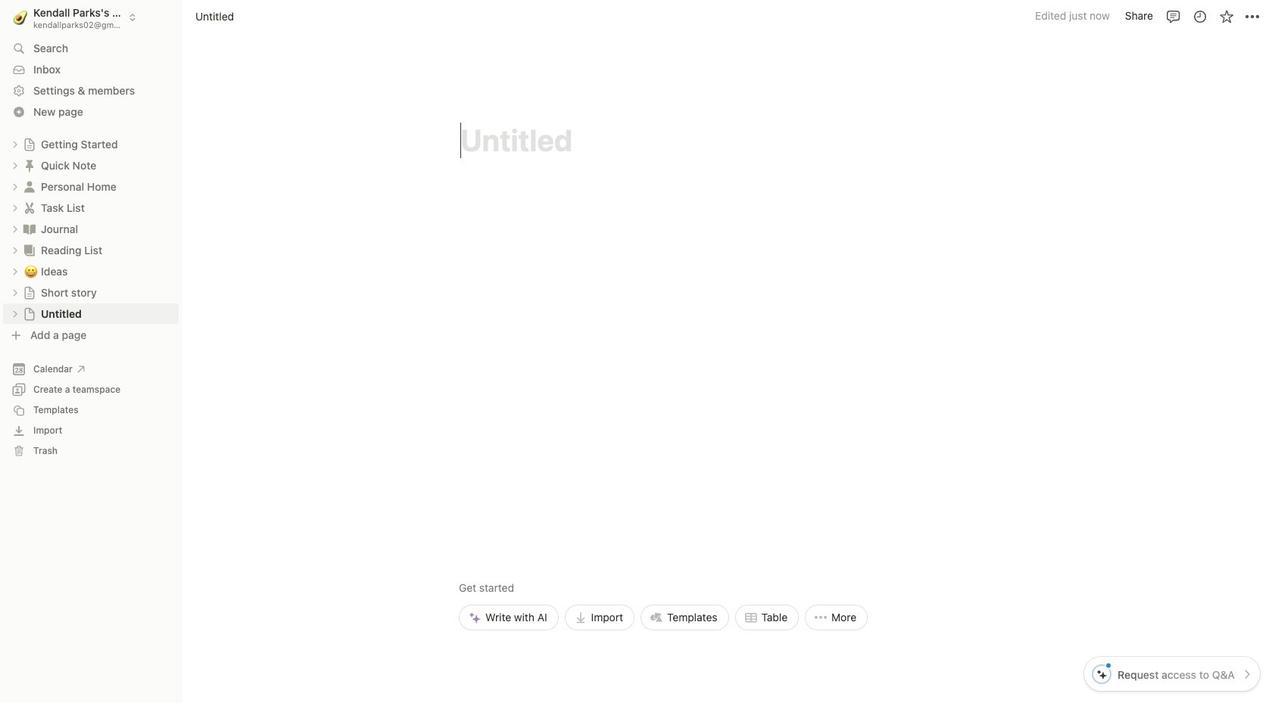 Task type: vqa. For each thing, say whether or not it's contained in the screenshot.
6th Open image from the top of the page
yes



Task type: locate. For each thing, give the bounding box(es) containing it.
2 open image from the top
[[11, 161, 20, 170]]

1 open image from the top
[[11, 225, 20, 234]]

favorite image
[[1219, 9, 1234, 24]]

open image
[[11, 140, 20, 149], [11, 161, 20, 170], [11, 182, 20, 191], [11, 203, 20, 212], [11, 288, 20, 297]]

4 open image from the top
[[11, 309, 20, 318]]

😀 image
[[24, 262, 38, 280]]

menu
[[459, 475, 868, 631]]

3 open image from the top
[[11, 267, 20, 276]]

change page icon image
[[23, 137, 36, 151], [22, 158, 37, 173], [22, 179, 37, 194], [22, 200, 37, 215], [22, 221, 37, 237], [22, 243, 37, 258], [23, 286, 36, 299], [23, 307, 36, 321]]

2 open image from the top
[[11, 246, 20, 255]]

5 open image from the top
[[11, 288, 20, 297]]

open image
[[11, 225, 20, 234], [11, 246, 20, 255], [11, 267, 20, 276], [11, 309, 20, 318]]

3 open image from the top
[[11, 182, 20, 191]]

comments image
[[1166, 9, 1181, 24]]



Task type: describe. For each thing, give the bounding box(es) containing it.
🥑 image
[[13, 8, 27, 27]]

4 open image from the top
[[11, 203, 20, 212]]

1 open image from the top
[[11, 140, 20, 149]]

updates image
[[1192, 9, 1207, 24]]



